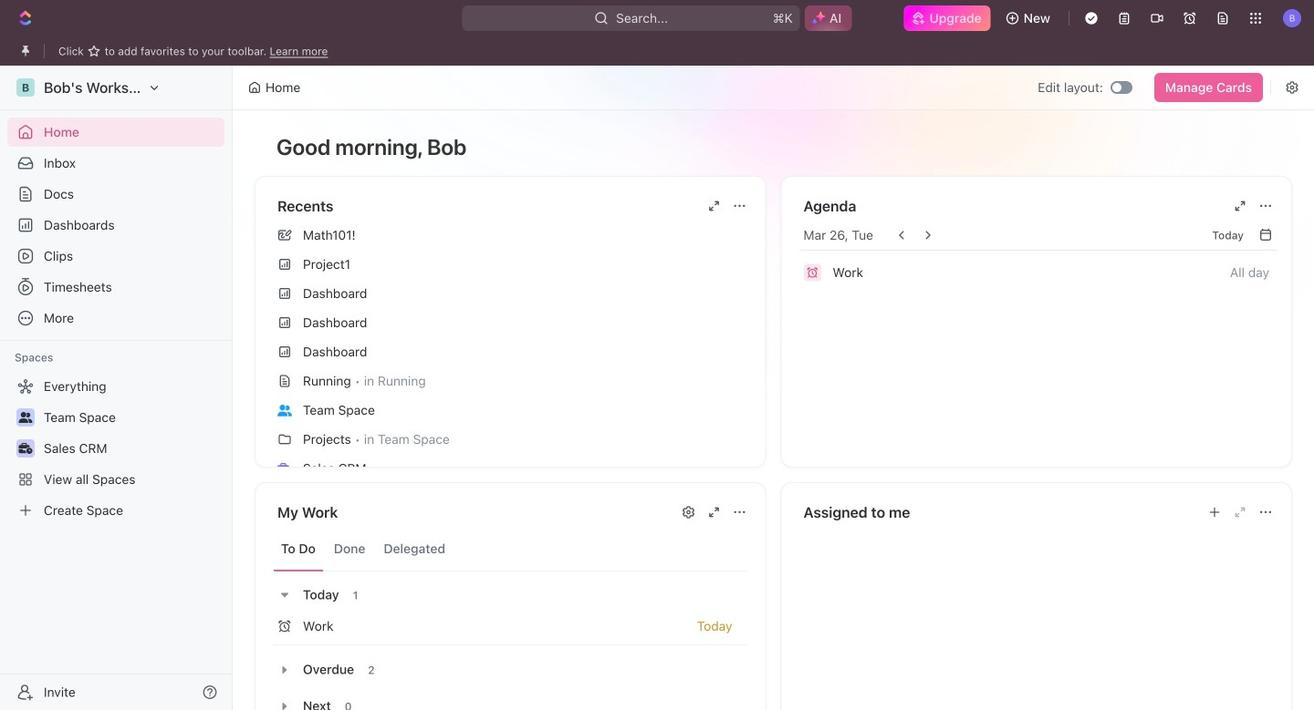 Task type: describe. For each thing, give the bounding box(es) containing it.
tree inside sidebar navigation
[[7, 372, 225, 526]]

1 vertical spatial business time image
[[277, 463, 292, 475]]

sidebar navigation
[[0, 66, 236, 711]]



Task type: vqa. For each thing, say whether or not it's contained in the screenshot.
Tab List
yes



Task type: locate. For each thing, give the bounding box(es) containing it.
user group image
[[277, 405, 292, 417], [19, 413, 32, 423]]

business time image inside tree
[[19, 444, 32, 455]]

1 horizontal spatial user group image
[[277, 405, 292, 417]]

0 horizontal spatial business time image
[[19, 444, 32, 455]]

bob's workspace, , element
[[16, 78, 35, 97]]

0 vertical spatial business time image
[[19, 444, 32, 455]]

tree
[[7, 372, 225, 526]]

1 horizontal spatial business time image
[[277, 463, 292, 475]]

0 horizontal spatial user group image
[[19, 413, 32, 423]]

business time image
[[19, 444, 32, 455], [277, 463, 292, 475]]

tab list
[[274, 528, 747, 572]]



